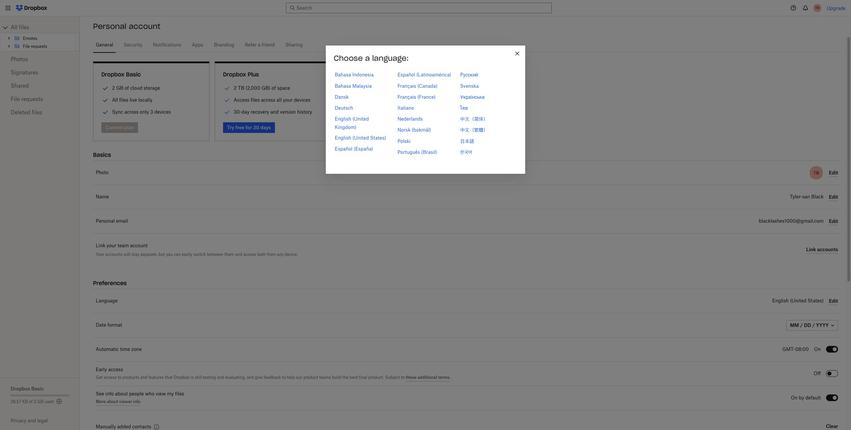 Task type: describe. For each thing, give the bounding box(es) containing it.
easily
[[182, 252, 192, 257]]

email
[[116, 219, 128, 224]]

plus
[[248, 71, 259, 78]]

português
[[398, 149, 420, 155]]

branding tab
[[211, 37, 237, 53]]

on by default
[[791, 396, 821, 401]]

español for español (españa)
[[335, 146, 353, 152]]

get more space image
[[55, 398, 63, 406]]

dropbox up 2 gb of cloud storage
[[101, 71, 124, 78]]

français for français (france)
[[398, 94, 416, 100]]

by
[[799, 396, 805, 401]]

2 for dropbox basic
[[112, 85, 115, 91]]

early access
[[96, 368, 123, 372]]

(españa)
[[354, 146, 373, 152]]

of for 2 gb of cloud storage
[[125, 85, 129, 91]]

bahasa for bahasa indonesia
[[335, 72, 351, 78]]

0 vertical spatial devices
[[294, 97, 311, 103]]

1 horizontal spatial english (united states)
[[773, 299, 824, 304]]

blacklashes1000@gmail.com
[[759, 219, 824, 224]]

tab list containing general
[[93, 36, 841, 53]]

norsk
[[398, 127, 411, 133]]

personal for personal account
[[93, 22, 126, 31]]

files right my
[[175, 392, 184, 397]]

and left legal
[[28, 418, 36, 424]]

all files
[[11, 25, 29, 30]]

tb
[[238, 85, 244, 91]]

still
[[195, 376, 202, 380]]

(2,000
[[246, 85, 261, 91]]

access for early access
[[108, 368, 123, 372]]

and left give
[[247, 376, 254, 380]]

3 to from the left
[[401, 376, 405, 380]]

norsk (bokmål) button
[[398, 126, 431, 134]]

personal for personal email
[[96, 219, 115, 224]]

中文（简体）
[[461, 116, 488, 122]]

sync
[[112, 109, 123, 115]]

early
[[96, 368, 107, 372]]

svenska
[[461, 83, 479, 89]]

1 horizontal spatial your
[[283, 97, 293, 103]]

files for all files
[[19, 25, 29, 30]]

a for choose
[[365, 54, 370, 63]]

see
[[96, 392, 104, 397]]

final
[[359, 376, 367, 380]]

1 vertical spatial account
[[130, 244, 148, 248]]

requests
[[21, 97, 43, 102]]

2 for dropbox plus
[[234, 85, 237, 91]]

norsk (bokmål)
[[398, 127, 431, 133]]

notifications tab
[[150, 37, 184, 53]]

1 to from the left
[[118, 376, 121, 380]]

2 to from the left
[[282, 376, 286, 380]]

2 vertical spatial english
[[773, 299, 789, 304]]

日本語
[[461, 138, 474, 144]]

français for français (canada)
[[398, 83, 416, 89]]

français (france)
[[398, 94, 436, 100]]

give
[[255, 376, 263, 380]]

sharing tab
[[283, 37, 306, 53]]

2 gb of cloud storage
[[112, 85, 160, 91]]

english (united kingdom)
[[335, 116, 369, 130]]

day
[[242, 109, 250, 115]]

english for english (united kingdom) button
[[335, 116, 351, 122]]

who
[[145, 392, 155, 397]]

ไทย button
[[461, 104, 468, 112]]

personal email
[[96, 219, 128, 224]]

photo
[[96, 171, 109, 175]]

and down access files across all your devices
[[271, 109, 279, 115]]

deleted files link
[[11, 106, 69, 119]]

español (latinoamérica) button
[[398, 71, 451, 79]]

українська
[[461, 94, 485, 100]]

0 vertical spatial dropbox basic
[[101, 71, 141, 78]]

on for on
[[815, 348, 821, 352]]

08:00
[[796, 348, 809, 352]]

ไทย
[[461, 105, 468, 111]]

pусский
[[461, 72, 478, 78]]

english (united states) inside 'choose a language:' dialog
[[335, 135, 386, 141]]

(france)
[[418, 94, 436, 100]]

notifications
[[153, 43, 181, 48]]

italiano button
[[398, 104, 414, 112]]

branding
[[214, 43, 234, 48]]

privacy and legal
[[11, 418, 48, 424]]

dropbox logo - go to the homepage image
[[13, 3, 50, 13]]

between
[[207, 252, 223, 257]]

both
[[257, 252, 266, 257]]

products
[[123, 376, 139, 380]]

all files link
[[11, 22, 80, 33]]

中文（繁體）
[[461, 127, 488, 133]]

28.57 kb of 2 gb used
[[11, 400, 54, 404]]

product.
[[368, 376, 384, 380]]

polski button
[[398, 137, 411, 145]]

format
[[108, 323, 122, 328]]

(bokmål)
[[412, 127, 431, 133]]

español (españa)
[[335, 146, 373, 152]]

states) inside english (united states) button
[[370, 135, 386, 141]]

all files tree
[[1, 22, 80, 52]]

한국어 button
[[461, 148, 473, 156]]

privacy
[[11, 418, 26, 424]]

2 horizontal spatial of
[[272, 85, 276, 91]]

0 vertical spatial account
[[129, 22, 161, 31]]

français (canada)
[[398, 83, 438, 89]]

malaysia
[[353, 83, 372, 89]]

français (france) button
[[398, 93, 436, 101]]

2 vertical spatial (united
[[791, 299, 807, 304]]

file requests link
[[11, 93, 69, 106]]

中文（繁體） button
[[461, 126, 488, 134]]

recommended image for 2
[[223, 84, 231, 92]]

from
[[267, 252, 276, 257]]

access for get access to products and features that dropbox is still testing and evaluating, and give feedback to help our product teams build the best final product. subject to
[[104, 376, 117, 380]]

español for español (latinoamérica)
[[398, 72, 415, 78]]

and left features
[[140, 376, 147, 380]]

access
[[234, 97, 250, 103]]

nederlands
[[398, 116, 423, 122]]

team
[[118, 244, 129, 248]]

28.57
[[11, 400, 21, 404]]

space
[[277, 85, 290, 91]]

device.
[[285, 252, 298, 257]]

general
[[96, 43, 113, 48]]

global header element
[[0, 0, 852, 16]]

link your team account
[[96, 244, 148, 248]]

dansk button
[[335, 93, 349, 101]]

and right testing
[[217, 376, 224, 380]]

deleted
[[11, 110, 30, 115]]

locally
[[138, 97, 153, 103]]

kb
[[22, 400, 28, 404]]

(canada)
[[418, 83, 438, 89]]

all files live locally
[[112, 97, 153, 103]]

files for access files across all your devices
[[251, 97, 260, 103]]

bahasa for bahasa malaysia
[[335, 83, 351, 89]]

shared
[[11, 83, 29, 89]]



Task type: locate. For each thing, give the bounding box(es) containing it.
1 vertical spatial across
[[124, 109, 139, 115]]

dropbox basic up kb
[[11, 386, 44, 392]]

across down the all files live locally
[[124, 109, 139, 115]]

english (united states)
[[335, 135, 386, 141], [773, 299, 824, 304]]

on right 08:00
[[815, 348, 821, 352]]

files for all files live locally
[[119, 97, 128, 103]]

general tab
[[93, 37, 116, 53]]

storage
[[144, 85, 160, 91]]

0 vertical spatial access
[[244, 252, 256, 257]]

files for deleted files
[[32, 110, 42, 115]]

0 vertical spatial on
[[815, 348, 821, 352]]

0 horizontal spatial to
[[118, 376, 121, 380]]

0 vertical spatial personal
[[93, 22, 126, 31]]

a up indonesia
[[365, 54, 370, 63]]

0 horizontal spatial states)
[[370, 135, 386, 141]]

0 horizontal spatial devices
[[154, 109, 171, 115]]

off
[[814, 372, 821, 377]]

my
[[167, 392, 174, 397]]

language:
[[372, 54, 409, 63]]

choose a language: dialog
[[326, 46, 526, 174]]

2 left tb
[[234, 85, 237, 91]]

any
[[277, 252, 284, 257]]

access right "early"
[[108, 368, 123, 372]]

to right the subject
[[401, 376, 405, 380]]

2 horizontal spatial 2
[[234, 85, 237, 91]]

português (brasil) button
[[398, 148, 437, 156]]

0 vertical spatial a
[[258, 43, 261, 48]]

default
[[806, 396, 821, 401]]

apps tab
[[189, 37, 206, 53]]

your right the all
[[283, 97, 293, 103]]

1 vertical spatial access
[[108, 368, 123, 372]]

2 horizontal spatial to
[[401, 376, 405, 380]]

gb left cloud
[[116, 85, 123, 91]]

(latinoamérica)
[[417, 72, 451, 78]]

1 vertical spatial bahasa
[[335, 83, 351, 89]]

english (united kingdom) button
[[335, 115, 391, 132]]

0 horizontal spatial on
[[791, 396, 798, 401]]

separate,
[[140, 252, 158, 257]]

refer a friend tab
[[242, 37, 278, 53]]

한국어
[[461, 149, 473, 155]]

0 horizontal spatial gb
[[37, 400, 44, 404]]

2 français from the top
[[398, 94, 416, 100]]

1 vertical spatial recommended image
[[223, 96, 231, 104]]

0 horizontal spatial a
[[258, 43, 261, 48]]

info
[[106, 392, 114, 397]]

1 horizontal spatial dropbox basic
[[101, 71, 141, 78]]

0 horizontal spatial basic
[[31, 386, 44, 392]]

apps
[[192, 43, 203, 48]]

a inside 'choose a language:' dialog
[[365, 54, 370, 63]]

0 vertical spatial across
[[261, 97, 275, 103]]

choose a language:
[[334, 54, 409, 63]]

cloud
[[130, 85, 142, 91]]

0 horizontal spatial of
[[29, 400, 33, 404]]

0 vertical spatial english (united states)
[[335, 135, 386, 141]]

all for all files live locally
[[112, 97, 118, 103]]

nederlands button
[[398, 115, 423, 123]]

2 right kb
[[34, 400, 36, 404]]

of right kb
[[29, 400, 33, 404]]

sharing
[[286, 43, 303, 48]]

1 vertical spatial français
[[398, 94, 416, 100]]

français inside "français (france)" button
[[398, 94, 416, 100]]

all inside all files link
[[11, 25, 17, 30]]

legal
[[37, 418, 48, 424]]

all
[[11, 25, 17, 30], [112, 97, 118, 103]]

1 horizontal spatial states)
[[808, 299, 824, 304]]

dropbox basic
[[101, 71, 141, 78], [11, 386, 44, 392]]

feedback
[[264, 376, 281, 380]]

tab list
[[93, 36, 841, 53]]

group
[[1, 33, 80, 52]]

recommended image
[[223, 108, 231, 116]]

that
[[165, 376, 173, 380]]

files down dropbox logo - go to the homepage
[[19, 25, 29, 30]]

(united for english (united kingdom) button
[[353, 116, 369, 122]]

0 horizontal spatial across
[[124, 109, 139, 115]]

devices
[[294, 97, 311, 103], [154, 109, 171, 115]]

2 vertical spatial access
[[104, 376, 117, 380]]

english for english (united states) button
[[335, 135, 351, 141]]

1 vertical spatial (united
[[353, 135, 369, 141]]

link
[[96, 244, 105, 248]]

1 bahasa from the top
[[335, 72, 351, 78]]

black
[[812, 195, 824, 200]]

best
[[350, 376, 358, 380]]

files down file requests link
[[32, 110, 42, 115]]

privacy and legal link
[[11, 418, 80, 424]]

1 vertical spatial english
[[335, 135, 351, 141]]

used
[[45, 400, 54, 404]]

1 horizontal spatial a
[[365, 54, 370, 63]]

your up accounts on the left of page
[[107, 244, 116, 248]]

on left by
[[791, 396, 798, 401]]

1 vertical spatial your
[[107, 244, 116, 248]]

1 horizontal spatial español
[[398, 72, 415, 78]]

0 vertical spatial your
[[283, 97, 293, 103]]

states)
[[370, 135, 386, 141], [808, 299, 824, 304]]

0 vertical spatial français
[[398, 83, 416, 89]]

1 vertical spatial español
[[335, 146, 353, 152]]

0 vertical spatial recommended image
[[223, 84, 231, 92]]

upgrade link
[[827, 5, 846, 11]]

1 vertical spatial on
[[791, 396, 798, 401]]

across left the all
[[261, 97, 275, 103]]

zone
[[131, 348, 142, 352]]

français up italiano
[[398, 94, 416, 100]]

1 horizontal spatial 2
[[112, 85, 115, 91]]

2 up the all files live locally
[[112, 85, 115, 91]]

friend
[[262, 43, 275, 48]]

dropbox up tb
[[223, 71, 246, 78]]

3
[[150, 109, 153, 115]]

(united
[[353, 116, 369, 122], [353, 135, 369, 141], [791, 299, 807, 304]]

français up the "français (france)"
[[398, 83, 416, 89]]

teams
[[319, 376, 331, 380]]

manually
[[96, 425, 116, 430]]

all up sync on the top of page
[[112, 97, 118, 103]]

date format
[[96, 323, 122, 328]]

devices up history
[[294, 97, 311, 103]]

pусский button
[[461, 71, 478, 79]]

español left (españa)
[[335, 146, 353, 152]]

2 recommended image from the top
[[223, 96, 231, 104]]

added
[[117, 425, 131, 430]]

security
[[124, 43, 142, 48]]

1 horizontal spatial all
[[112, 97, 118, 103]]

português (brasil)
[[398, 149, 437, 155]]

1 horizontal spatial across
[[261, 97, 275, 103]]

0 vertical spatial (united
[[353, 116, 369, 122]]

1 horizontal spatial of
[[125, 85, 129, 91]]

basic up 2 gb of cloud storage
[[126, 71, 141, 78]]

preferences
[[93, 280, 127, 287]]

1 vertical spatial dropbox basic
[[11, 386, 44, 392]]

recommended image for access
[[223, 96, 231, 104]]

account up stay at the bottom of the page
[[130, 244, 148, 248]]

日本語 button
[[461, 137, 474, 145]]

to left help
[[282, 376, 286, 380]]

0 horizontal spatial 2
[[34, 400, 36, 404]]

on for on by default
[[791, 396, 798, 401]]

your
[[283, 97, 293, 103], [107, 244, 116, 248]]

0 vertical spatial all
[[11, 25, 17, 30]]

get
[[96, 376, 103, 380]]

1 vertical spatial basic
[[31, 386, 44, 392]]

recommended image
[[223, 84, 231, 92], [223, 96, 231, 104]]

people
[[129, 392, 144, 397]]

access down 'early access'
[[104, 376, 117, 380]]

0 horizontal spatial your
[[107, 244, 116, 248]]

bahasa inside button
[[335, 83, 351, 89]]

language
[[96, 299, 118, 304]]

personal left email
[[96, 219, 115, 224]]

english inside english (united kingdom)
[[335, 116, 351, 122]]

italiano
[[398, 105, 414, 111]]

bahasa
[[335, 72, 351, 78], [335, 83, 351, 89]]

1 vertical spatial english (united states)
[[773, 299, 824, 304]]

0 vertical spatial bahasa
[[335, 72, 351, 78]]

bahasa up dansk
[[335, 83, 351, 89]]

testing
[[203, 376, 216, 380]]

get access to products and features that dropbox is still testing and evaluating, and give feedback to help our product teams build the best final product. subject to
[[96, 376, 406, 380]]

of right gb)
[[272, 85, 276, 91]]

of left cloud
[[125, 85, 129, 91]]

español (latinoamérica)
[[398, 72, 451, 78]]

bahasa inside button
[[335, 72, 351, 78]]

中文（简体） button
[[461, 115, 488, 123]]

devices right the 3
[[154, 109, 171, 115]]

dropbox plus
[[223, 71, 259, 78]]

shared link
[[11, 80, 69, 93]]

all
[[277, 97, 282, 103]]

english inside button
[[335, 135, 351, 141]]

you
[[166, 252, 173, 257]]

0 vertical spatial basic
[[126, 71, 141, 78]]

the
[[343, 376, 349, 380]]

1 horizontal spatial gb
[[116, 85, 123, 91]]

1 vertical spatial gb
[[37, 400, 44, 404]]

1 vertical spatial personal
[[96, 219, 115, 224]]

manually added contacts
[[96, 425, 151, 430]]

(united inside button
[[353, 135, 369, 141]]

switch
[[194, 252, 206, 257]]

1 horizontal spatial basic
[[126, 71, 141, 78]]

to left products
[[118, 376, 121, 380]]

gb
[[116, 85, 123, 91], [37, 400, 44, 404]]

a right refer
[[258, 43, 261, 48]]

of
[[125, 85, 129, 91], [272, 85, 276, 91], [29, 400, 33, 404]]

français inside français (canada) button
[[398, 83, 416, 89]]

gb left used
[[37, 400, 44, 404]]

name
[[96, 195, 109, 200]]

1 vertical spatial devices
[[154, 109, 171, 115]]

personal up general tab
[[93, 22, 126, 31]]

gb)
[[262, 85, 271, 91]]

indonesia
[[353, 72, 374, 78]]

bahasa malaysia button
[[335, 82, 372, 90]]

file requests
[[11, 97, 43, 102]]

0 horizontal spatial english (united states)
[[335, 135, 386, 141]]

(united inside english (united kingdom)
[[353, 116, 369, 122]]

1 horizontal spatial on
[[815, 348, 821, 352]]

a for refer
[[258, 43, 261, 48]]

refer
[[245, 43, 257, 48]]

1 recommended image from the top
[[223, 84, 231, 92]]

files left live
[[119, 97, 128, 103]]

0 vertical spatial english
[[335, 116, 351, 122]]

and
[[271, 109, 279, 115], [235, 252, 242, 257], [140, 376, 147, 380], [217, 376, 224, 380], [247, 376, 254, 380], [28, 418, 36, 424]]

recommended image up recommended image on the top
[[223, 96, 231, 104]]

0 horizontal spatial all
[[11, 25, 17, 30]]

(united for english (united states) button
[[353, 135, 369, 141]]

a inside refer a friend tab
[[258, 43, 261, 48]]

0 horizontal spatial español
[[335, 146, 353, 152]]

refer a friend
[[245, 43, 275, 48]]

1 vertical spatial all
[[112, 97, 118, 103]]

.
[[450, 376, 451, 380]]

1 français from the top
[[398, 83, 416, 89]]

bahasa up 'bahasa malaysia'
[[335, 72, 351, 78]]

files inside tree
[[19, 25, 29, 30]]

account up security tab
[[129, 22, 161, 31]]

access files across all your devices
[[234, 97, 311, 103]]

can
[[174, 252, 181, 257]]

san
[[803, 195, 811, 200]]

account
[[129, 22, 161, 31], [130, 244, 148, 248]]

and right "them"
[[235, 252, 242, 257]]

español up français (canada)
[[398, 72, 415, 78]]

dropbox basic up 2 gb of cloud storage
[[101, 71, 141, 78]]

dropbox
[[101, 71, 124, 78], [223, 71, 246, 78], [174, 376, 190, 380], [11, 386, 30, 392]]

dropbox left "is"
[[174, 376, 190, 380]]

files
[[19, 25, 29, 30], [119, 97, 128, 103], [251, 97, 260, 103], [32, 110, 42, 115], [175, 392, 184, 397]]

tyler-san black
[[790, 195, 824, 200]]

personal
[[93, 22, 126, 31], [96, 219, 115, 224]]

1 vertical spatial a
[[365, 54, 370, 63]]

files down (2,000
[[251, 97, 260, 103]]

dropbox up 28.57
[[11, 386, 30, 392]]

1 vertical spatial states)
[[808, 299, 824, 304]]

see info about people who view my files
[[96, 392, 184, 397]]

all for all files
[[11, 25, 17, 30]]

all down dropbox logo - go to the homepage
[[11, 25, 17, 30]]

basic up 28.57 kb of 2 gb used
[[31, 386, 44, 392]]

0 vertical spatial gb
[[116, 85, 123, 91]]

0 vertical spatial español
[[398, 72, 415, 78]]

0 vertical spatial states)
[[370, 135, 386, 141]]

1 horizontal spatial devices
[[294, 97, 311, 103]]

1 horizontal spatial to
[[282, 376, 286, 380]]

0 horizontal spatial dropbox basic
[[11, 386, 44, 392]]

of for 28.57 kb of 2 gb used
[[29, 400, 33, 404]]

access left both
[[244, 252, 256, 257]]

español
[[398, 72, 415, 78], [335, 146, 353, 152]]

2 bahasa from the top
[[335, 83, 351, 89]]

recommended image left tb
[[223, 84, 231, 92]]

dansk
[[335, 94, 349, 100]]

them
[[225, 252, 234, 257]]

security tab
[[121, 37, 145, 53]]



Task type: vqa. For each thing, say whether or not it's contained in the screenshot.
personal account
yes



